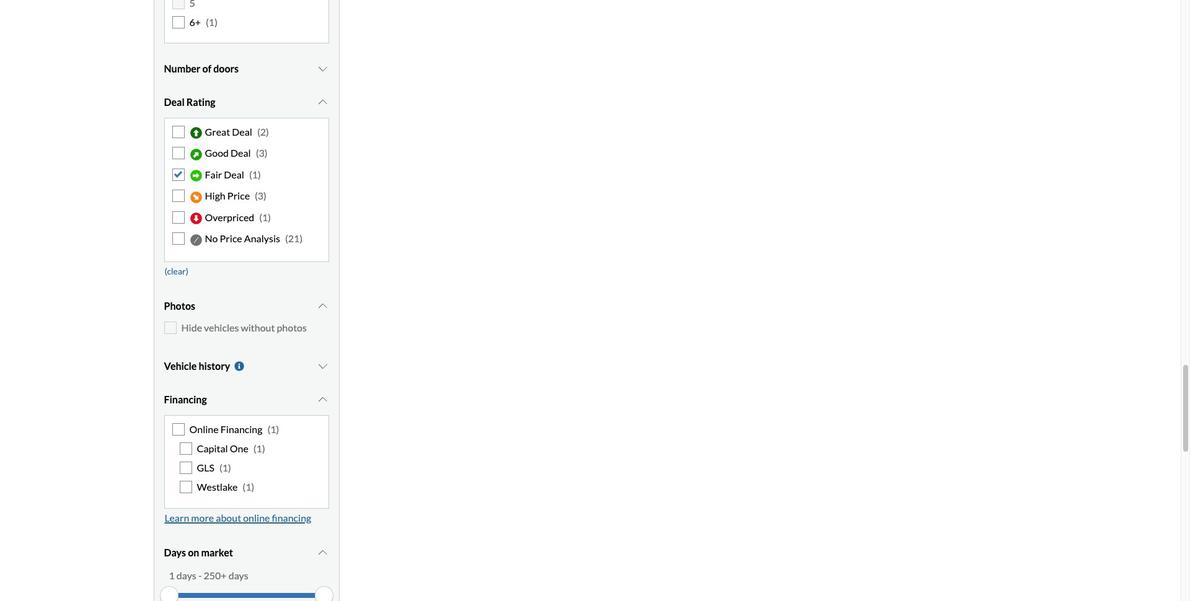 Task type: describe. For each thing, give the bounding box(es) containing it.
4 chevron down image from the top
[[317, 361, 329, 371]]

good
[[205, 147, 229, 159]]

1 days - 250+ days
[[169, 569, 248, 581]]

photos
[[277, 321, 307, 333]]

price for no
[[220, 233, 242, 244]]

(1) up the analysis
[[259, 211, 271, 223]]

doors
[[213, 63, 239, 74]]

deal rating
[[164, 96, 215, 108]]

history
[[199, 360, 230, 372]]

capital
[[197, 443, 228, 454]]

on
[[188, 546, 199, 558]]

photos
[[164, 300, 195, 312]]

chevron down image for photos
[[317, 301, 329, 311]]

deal inside dropdown button
[[164, 96, 185, 108]]

vehicle
[[164, 360, 197, 372]]

financing button
[[164, 384, 329, 415]]

chevron down image for financing
[[317, 395, 329, 405]]

-
[[198, 569, 202, 581]]

good deal (3)
[[205, 147, 268, 159]]

(1) right one
[[253, 443, 265, 454]]

(2)
[[257, 126, 269, 138]]

learn more about online financing button
[[164, 509, 312, 527]]

gls (1)
[[197, 462, 231, 474]]

number
[[164, 63, 200, 74]]

(clear) button
[[164, 262, 189, 281]]

westlake (1)
[[197, 481, 254, 493]]

hide vehicles without photos
[[181, 321, 307, 333]]

number of doors button
[[164, 53, 329, 84]]

analysis
[[244, 233, 280, 244]]

days
[[164, 546, 186, 558]]

gls
[[197, 462, 214, 474]]

chevron down image
[[317, 548, 329, 558]]

of
[[202, 63, 211, 74]]

deal for great deal
[[232, 126, 252, 138]]

1 days from the left
[[177, 569, 196, 581]]

1 horizontal spatial financing
[[220, 423, 262, 435]]

number of doors
[[164, 63, 239, 74]]

vehicle history
[[164, 360, 230, 372]]

great deal (2)
[[205, 126, 269, 138]]

price for high
[[227, 190, 250, 202]]

deal for fair deal
[[224, 169, 244, 180]]

about
[[216, 512, 241, 523]]

6+
[[189, 16, 201, 28]]

no
[[205, 233, 218, 244]]

(3) for high price (3)
[[255, 190, 266, 202]]

fair deal (1)
[[205, 169, 261, 180]]

deal for good deal
[[231, 147, 251, 159]]

without
[[241, 321, 275, 333]]

hide
[[181, 321, 202, 333]]

learn
[[165, 512, 189, 523]]



Task type: vqa. For each thing, say whether or not it's contained in the screenshot.
Fair
yes



Task type: locate. For each thing, give the bounding box(es) containing it.
days
[[177, 569, 196, 581], [229, 569, 248, 581]]

price up overpriced (1)
[[227, 190, 250, 202]]

rating
[[186, 96, 215, 108]]

(1) down good deal (3)
[[249, 169, 261, 180]]

financing
[[272, 512, 311, 523]]

(3)
[[256, 147, 268, 159], [255, 190, 266, 202]]

info circle image
[[233, 361, 246, 371]]

(1) up westlake (1)
[[219, 462, 231, 474]]

financing up one
[[220, 423, 262, 435]]

(1) right 6+
[[206, 16, 218, 28]]

chevron down image inside deal rating dropdown button
[[317, 97, 329, 107]]

6+ (1)
[[189, 16, 218, 28]]

days left -
[[177, 569, 196, 581]]

learn more about online financing
[[165, 512, 311, 523]]

overpriced
[[205, 211, 254, 223]]

0 vertical spatial financing
[[164, 393, 207, 405]]

online financing (1)
[[189, 423, 279, 435]]

1 vertical spatial financing
[[220, 423, 262, 435]]

(1)
[[206, 16, 218, 28], [249, 169, 261, 180], [259, 211, 271, 223], [267, 423, 279, 435], [253, 443, 265, 454], [219, 462, 231, 474], [243, 481, 254, 493]]

online
[[243, 512, 270, 523]]

chevron down image for number of doors
[[317, 64, 329, 74]]

deal right fair on the left of the page
[[224, 169, 244, 180]]

2 days from the left
[[229, 569, 248, 581]]

fair
[[205, 169, 222, 180]]

financing inside the financing dropdown button
[[164, 393, 207, 405]]

vehicles
[[204, 321, 239, 333]]

1 vertical spatial price
[[220, 233, 242, 244]]

3 chevron down image from the top
[[317, 301, 329, 311]]

chevron down image inside number of doors 'dropdown button'
[[317, 64, 329, 74]]

chevron down image
[[317, 64, 329, 74], [317, 97, 329, 107], [317, 301, 329, 311], [317, 361, 329, 371], [317, 395, 329, 405]]

1
[[169, 569, 175, 581]]

1 horizontal spatial days
[[229, 569, 248, 581]]

0 vertical spatial (3)
[[256, 147, 268, 159]]

deal left (2)
[[232, 126, 252, 138]]

vehicle history button
[[164, 351, 329, 382]]

price right no
[[220, 233, 242, 244]]

deal down great deal (2)
[[231, 147, 251, 159]]

(3) for good deal (3)
[[256, 147, 268, 159]]

photos button
[[164, 290, 329, 321]]

2 chevron down image from the top
[[317, 97, 329, 107]]

price
[[227, 190, 250, 202], [220, 233, 242, 244]]

no price analysis (21)
[[205, 233, 303, 244]]

westlake
[[197, 481, 238, 493]]

(3) up overpriced (1)
[[255, 190, 266, 202]]

chevron down image inside photos dropdown button
[[317, 301, 329, 311]]

days right 250+
[[229, 569, 248, 581]]

(1) right westlake
[[243, 481, 254, 493]]

financing down vehicle
[[164, 393, 207, 405]]

capital one (1)
[[197, 443, 265, 454]]

0 horizontal spatial financing
[[164, 393, 207, 405]]

1 vertical spatial (3)
[[255, 190, 266, 202]]

overpriced (1)
[[205, 211, 271, 223]]

0 horizontal spatial days
[[177, 569, 196, 581]]

chevron down image inside the financing dropdown button
[[317, 395, 329, 405]]

deal left rating
[[164, 96, 185, 108]]

(clear)
[[165, 266, 188, 277]]

high
[[205, 190, 225, 202]]

250+
[[204, 569, 227, 581]]

one
[[230, 443, 248, 454]]

1 chevron down image from the top
[[317, 64, 329, 74]]

more
[[191, 512, 214, 523]]

deal rating button
[[164, 87, 329, 118]]

(3) down (2)
[[256, 147, 268, 159]]

(1) down the financing dropdown button
[[267, 423, 279, 435]]

market
[[201, 546, 233, 558]]

financing
[[164, 393, 207, 405], [220, 423, 262, 435]]

days on market
[[164, 546, 233, 558]]

(21)
[[285, 233, 303, 244]]

online
[[189, 423, 219, 435]]

great
[[205, 126, 230, 138]]

deal
[[164, 96, 185, 108], [232, 126, 252, 138], [231, 147, 251, 159], [224, 169, 244, 180]]

0 vertical spatial price
[[227, 190, 250, 202]]

chevron down image for deal rating
[[317, 97, 329, 107]]

high price (3)
[[205, 190, 266, 202]]

days on market button
[[164, 537, 329, 568]]

5 chevron down image from the top
[[317, 395, 329, 405]]



